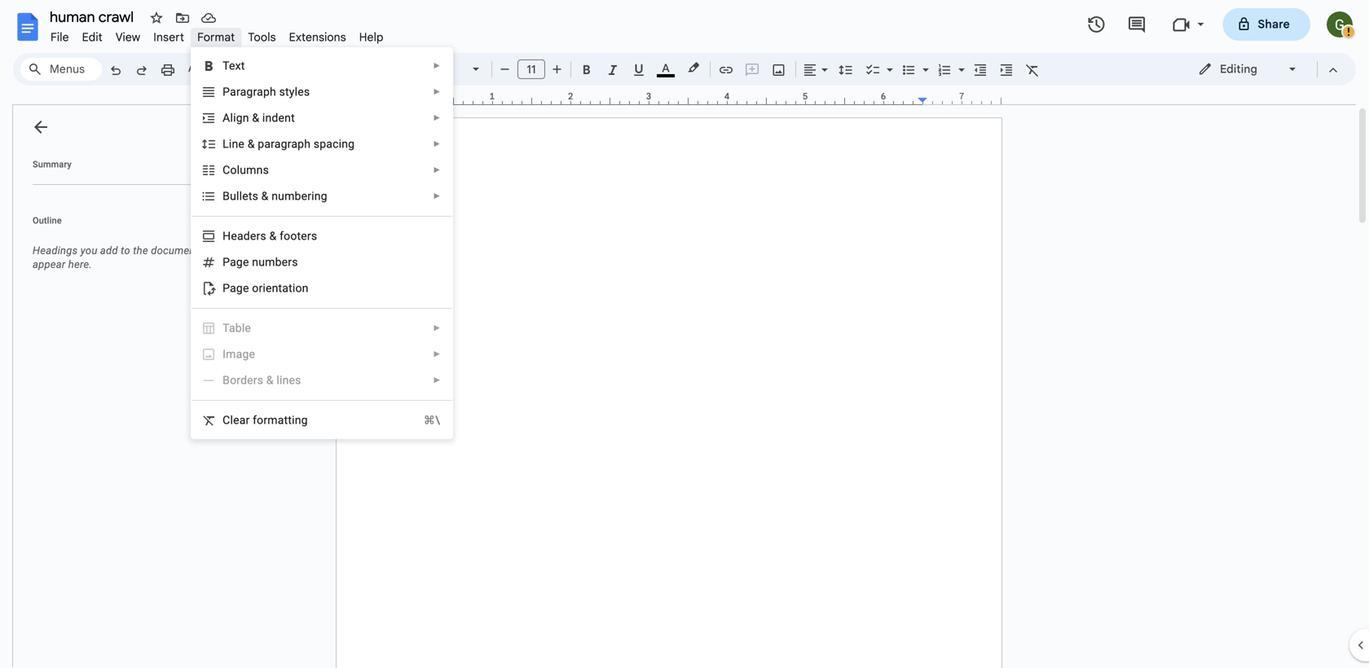 Task type: describe. For each thing, give the bounding box(es) containing it.
edit
[[82, 30, 103, 44]]

view
[[116, 30, 140, 44]]

headings
[[33, 245, 78, 257]]

p aragraph styles
[[223, 85, 310, 99]]

colum n s
[[223, 163, 269, 177]]

⌘\
[[424, 414, 440, 427]]

table
[[223, 322, 251, 335]]

add
[[100, 245, 118, 257]]

⌘backslash element
[[404, 412, 440, 429]]

footers
[[280, 229, 317, 243]]

tools menu item
[[242, 28, 283, 47]]

arial option
[[418, 58, 463, 81]]

page orientation
[[223, 282, 309, 295]]

arial
[[418, 62, 443, 76]]

borders & lines
[[223, 374, 301, 387]]

& for ine
[[248, 137, 255, 151]]

clear formatting c element
[[223, 414, 313, 427]]

share
[[1258, 17, 1290, 31]]

will
[[202, 245, 218, 257]]

n for s
[[256, 163, 263, 177]]

page for page n u mbers
[[223, 256, 249, 269]]

► for p aragraph styles
[[433, 87, 441, 97]]

i
[[223, 348, 226, 361]]

bulle t s & numbering
[[223, 190, 327, 203]]

to
[[121, 245, 130, 257]]

page for page orientation
[[223, 282, 249, 295]]

mode and view toolbar
[[1186, 53, 1347, 86]]

c
[[223, 414, 230, 427]]

edit menu item
[[76, 28, 109, 47]]

table menu item
[[192, 315, 453, 342]]

ine
[[229, 137, 245, 151]]

► for s
[[433, 165, 441, 175]]

styles
[[279, 85, 310, 99]]

► for age
[[433, 350, 441, 359]]

► for a lign & indent
[[433, 113, 441, 123]]

tools
[[248, 30, 276, 44]]

line & paragraph spacing image
[[837, 58, 855, 81]]

l
[[223, 137, 229, 151]]

format
[[197, 30, 235, 44]]

Font size field
[[518, 60, 552, 80]]

outline heading
[[13, 214, 235, 237]]

image m element
[[223, 348, 260, 361]]

colum
[[223, 163, 256, 177]]

c lear formatting
[[223, 414, 308, 427]]

u
[[259, 256, 265, 269]]

borders
[[223, 374, 263, 387]]

Menus field
[[20, 58, 102, 81]]

main toolbar
[[101, 0, 1046, 425]]

text color image
[[657, 58, 675, 77]]

aragraph
[[230, 85, 276, 99]]

n for u
[[252, 256, 259, 269]]

mbers
[[265, 256, 298, 269]]

borders & lines menu item
[[192, 368, 453, 394]]

age
[[236, 348, 255, 361]]

h eaders & footers
[[223, 229, 317, 243]]

borders & lines q element
[[223, 374, 306, 387]]

the
[[133, 245, 148, 257]]

insert
[[153, 30, 184, 44]]

lign
[[230, 111, 249, 125]]

indent
[[262, 111, 295, 125]]

p
[[223, 85, 230, 99]]

align & indent a element
[[223, 111, 300, 125]]

here.
[[68, 258, 92, 271]]

bullets & numbering t element
[[223, 190, 332, 203]]

table 2 element
[[223, 322, 256, 335]]



Task type: locate. For each thing, give the bounding box(es) containing it.
document outline element
[[13, 105, 235, 668]]

orientation
[[252, 282, 309, 295]]

menu bar containing file
[[44, 21, 390, 48]]

► inside menu item
[[433, 350, 441, 359]]

application
[[0, 0, 1369, 668]]

8 ► from the top
[[433, 350, 441, 359]]

menu
[[191, 47, 453, 439]]

Rename text field
[[44, 7, 143, 26]]

1 vertical spatial n
[[252, 256, 259, 269]]

line & paragraph spacing l element
[[223, 137, 360, 151]]

9 ► from the top
[[433, 376, 441, 385]]

3 ► from the top
[[433, 113, 441, 123]]

menu containing text
[[191, 47, 453, 439]]

summary
[[33, 159, 72, 170]]

page orientation 3 element
[[223, 282, 314, 295]]

menu bar inside the menu bar banner
[[44, 21, 390, 48]]

lear
[[230, 414, 250, 427]]

lines
[[277, 374, 301, 387]]

t
[[248, 190, 252, 203]]

paragraph styles p element
[[223, 85, 315, 99]]

a
[[223, 111, 230, 125]]

n left mbers
[[252, 256, 259, 269]]

formatting
[[253, 414, 308, 427]]

►
[[433, 61, 441, 71], [433, 87, 441, 97], [433, 113, 441, 123], [433, 139, 441, 149], [433, 165, 441, 175], [433, 192, 441, 201], [433, 324, 441, 333], [433, 350, 441, 359], [433, 376, 441, 385]]

application containing share
[[0, 0, 1369, 668]]

n
[[256, 163, 263, 177], [252, 256, 259, 269]]

0 vertical spatial n
[[256, 163, 263, 177]]

0 horizontal spatial s
[[252, 190, 258, 203]]

m
[[226, 348, 236, 361]]

page left u
[[223, 256, 249, 269]]

paragraph
[[258, 137, 311, 151]]

share button
[[1223, 8, 1311, 41]]

0 vertical spatial page
[[223, 256, 249, 269]]

menu bar
[[44, 21, 390, 48]]

h
[[223, 229, 231, 243]]

insert menu item
[[147, 28, 191, 47]]

7 ► from the top
[[433, 324, 441, 333]]

page n u mbers
[[223, 256, 298, 269]]

&
[[252, 111, 259, 125], [248, 137, 255, 151], [261, 190, 269, 203], [269, 229, 277, 243], [266, 374, 274, 387]]

view menu item
[[109, 28, 147, 47]]

extensions menu item
[[283, 28, 353, 47]]

editing
[[1220, 62, 1258, 76]]

editing button
[[1187, 57, 1310, 82]]

format menu item
[[191, 28, 242, 47]]

i m age
[[223, 348, 255, 361]]

► for l ine & paragraph spacing
[[433, 139, 441, 149]]

s right colum at top
[[263, 163, 269, 177]]

eaders
[[231, 229, 266, 243]]

& left the lines
[[266, 374, 274, 387]]

6 ► from the top
[[433, 192, 441, 201]]

& inside borders & lines "menu item"
[[266, 374, 274, 387]]

spacing
[[314, 137, 355, 151]]

page numbers u element
[[223, 256, 303, 269]]

outline
[[33, 216, 62, 226]]

help
[[359, 30, 384, 44]]

4 ► from the top
[[433, 139, 441, 149]]

bulle
[[223, 190, 248, 203]]

text s element
[[223, 59, 250, 73]]

1 page from the top
[[223, 256, 249, 269]]

5 ► from the top
[[433, 165, 441, 175]]

s
[[263, 163, 269, 177], [252, 190, 258, 203]]

1 vertical spatial s
[[252, 190, 258, 203]]

menu item containing i
[[192, 342, 453, 368]]

headers & footers h element
[[223, 229, 322, 243]]

page
[[223, 256, 249, 269], [223, 282, 249, 295]]

0 vertical spatial s
[[263, 163, 269, 177]]

& right t
[[261, 190, 269, 203]]

Star checkbox
[[145, 7, 168, 29]]

document
[[151, 245, 199, 257]]

insert image image
[[770, 58, 789, 81]]

► inside table menu item
[[433, 324, 441, 333]]

s for t
[[252, 190, 258, 203]]

file menu item
[[44, 28, 76, 47]]

columns n element
[[223, 163, 274, 177]]

& for eaders
[[269, 229, 277, 243]]

n up bulle t s & numbering
[[256, 163, 263, 177]]

l ine & paragraph spacing
[[223, 137, 355, 151]]

file
[[51, 30, 69, 44]]

1 horizontal spatial s
[[263, 163, 269, 177]]

you
[[80, 245, 97, 257]]

right margin image
[[919, 92, 1001, 104]]

text
[[223, 59, 245, 73]]

& right ine
[[248, 137, 255, 151]]

menu bar banner
[[0, 0, 1369, 668]]

highlight color image
[[685, 58, 703, 77]]

1 vertical spatial page
[[223, 282, 249, 295]]

numbering
[[272, 190, 327, 203]]

1 ► from the top
[[433, 61, 441, 71]]

& for lign
[[252, 111, 259, 125]]

page down page n u mbers
[[223, 282, 249, 295]]

summary heading
[[33, 158, 72, 171]]

& right the lign
[[252, 111, 259, 125]]

headings you add to the document will appear here.
[[33, 245, 218, 271]]

a lign & indent
[[223, 111, 295, 125]]

s for n
[[263, 163, 269, 177]]

Font size text field
[[518, 60, 545, 79]]

2 page from the top
[[223, 282, 249, 295]]

appear
[[33, 258, 66, 271]]

► inside borders & lines "menu item"
[[433, 376, 441, 385]]

extensions
[[289, 30, 346, 44]]

► for s & numbering
[[433, 192, 441, 201]]

& right eaders
[[269, 229, 277, 243]]

2 ► from the top
[[433, 87, 441, 97]]

menu item
[[192, 342, 453, 368]]

s right "bulle"
[[252, 190, 258, 203]]

help menu item
[[353, 28, 390, 47]]



Task type: vqa. For each thing, say whether or not it's contained in the screenshot.
MBERS
yes



